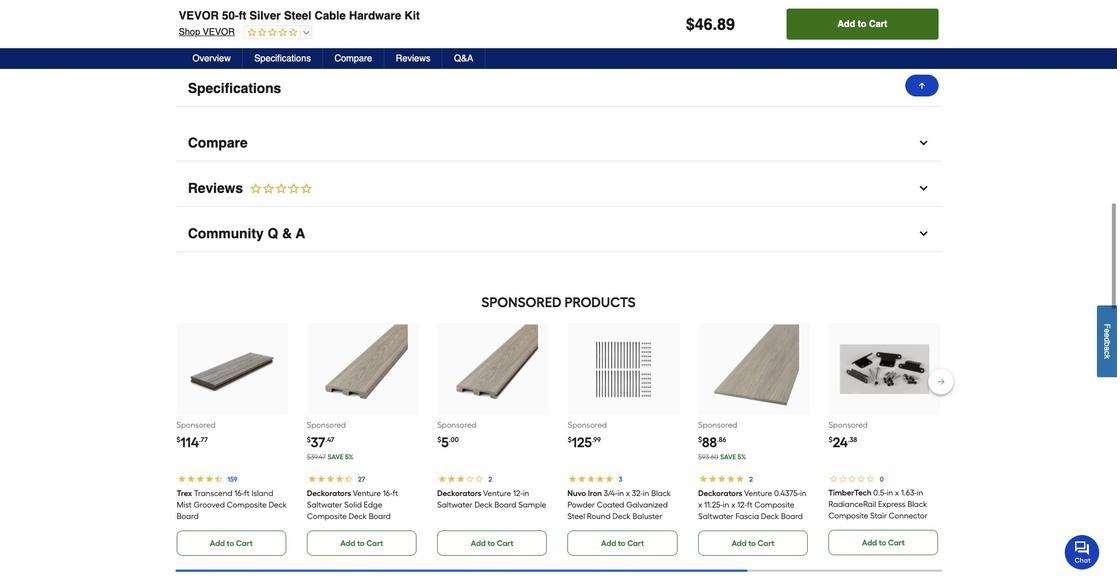 Task type: locate. For each thing, give the bounding box(es) containing it.
x left 1.63-
[[896, 488, 900, 498]]

1 deckorators from the left
[[307, 489, 351, 498]]

0 horizontal spatial saltwater
[[307, 500, 342, 510]]

board inside venture 16-ft saltwater solid edge composite deck board
[[369, 512, 391, 521]]

chevron down image for specifications
[[918, 83, 930, 94]]

/ left 10
[[365, 28, 367, 37]]

cart inside 114 list item
[[236, 539, 253, 548]]

solid
[[344, 500, 362, 510]]

sponsored inside 88 list item
[[699, 420, 738, 430]]

$ up $93.60
[[699, 436, 703, 444]]

board down 'edge'
[[369, 512, 391, 521]]

deck inside venture 16-ft saltwater solid edge composite deck board
[[349, 512, 367, 521]]

1 horizontal spatial steel
[[568, 512, 586, 521]]

12- up sample
[[514, 489, 523, 498]]

add to cart inside 114 list item
[[210, 539, 253, 548]]

nuvo iron 3/4-in x 32-in black powder coated galvanized steel round deck baluster image
[[579, 324, 669, 414]]

114 list item
[[177, 323, 289, 556]]

deckorators up "11.25-"
[[699, 489, 743, 498]]

cart inside 24 list item
[[889, 538, 906, 548]]

inch
[[329, 28, 343, 37]]

venture for 5
[[484, 489, 512, 498]]

hoisting
[[384, 17, 412, 26]]

add to cart link for 125
[[568, 531, 678, 556]]

$ left .77 at the left of page
[[177, 436, 181, 444]]

generated
[[308, 17, 344, 26]]

0 vertical spatial chevron down image
[[918, 83, 930, 94]]

24
[[833, 434, 849, 451]]

0 vertical spatial cable
[[315, 9, 346, 22]]

selflocking
[[245, 6, 301, 15]]

0 vertical spatial steel
[[284, 9, 312, 22]]

nuvo
[[568, 489, 587, 498]]

black up the galvanized
[[652, 489, 672, 498]]

1 vertical spatial compare
[[188, 135, 248, 151]]

2 save from the left
[[721, 453, 737, 461]]

kg; down size:
[[289, 39, 300, 49]]

e up d
[[1104, 329, 1113, 333]]

edge
[[364, 500, 382, 510]]

zero stars image down rotational
[[245, 28, 298, 38]]

saltwater inside venture 12-in saltwater deck board sample
[[438, 500, 473, 510]]

cart inside 125 list item
[[628, 539, 645, 548]]

venture inside venture 12-in saltwater deck board sample
[[484, 489, 512, 498]]

0 horizontal spatial black
[[652, 489, 672, 498]]

1 5% from the left
[[345, 453, 354, 461]]

reviews button up community q & a button
[[175, 171, 943, 207]]

add to cart link inside 125 list item
[[568, 531, 678, 556]]

1 vertical spatial 12-
[[738, 500, 747, 510]]

board down mist
[[177, 512, 198, 521]]

chevron down image inside community q & a button
[[918, 228, 930, 239]]

2 horizontal spatial lbs
[[511, 28, 521, 37]]

$ inside $ 114 .77
[[177, 436, 181, 444]]

add to cart link down the round
[[568, 531, 678, 556]]

specifications button
[[243, 48, 323, 69], [175, 71, 943, 107]]

chevron down image inside specifications 'button'
[[918, 83, 930, 94]]

1.63-
[[902, 488, 918, 498]]

1 vertical spatial chevron down image
[[918, 183, 930, 194]]

deck inside transcend 16-ft island mist grooved composite deck board
[[269, 500, 287, 510]]

sponsored inside southdeep products heading
[[482, 294, 562, 311]]

zero stars image up the "q" at the left of page
[[243, 182, 313, 196]]

to
[[858, 19, 867, 29], [880, 538, 887, 548], [227, 539, 234, 548], [357, 539, 365, 548], [488, 539, 495, 548], [618, 539, 626, 548], [749, 539, 756, 548]]

0 horizontal spatial 12-
[[514, 489, 523, 498]]

add
[[838, 19, 856, 29], [863, 538, 878, 548], [210, 539, 225, 548], [341, 539, 356, 548], [471, 539, 486, 548], [602, 539, 617, 548], [732, 539, 747, 548]]

board down 0.4375-
[[781, 512, 803, 521]]

2 5% from the left
[[738, 453, 747, 461]]

deck right 'fascia'
[[761, 512, 780, 521]]

reviews
[[396, 53, 431, 64], [188, 180, 243, 196]]

1 horizontal spatial 12-
[[738, 500, 747, 510]]

swivel  and  selflocking the hook locks shut automatically when you pull on it; 360degree free rotation design can unload the rotational force generated during the hoisting process; specification: winch cable size: 3/8 inch  x 50' / 10 mm x 15 m; working strength: 2205 lbs / 1000 kg; breaking strength: 4410 lbs / 2000 kg; hook type: selflock; gross weight: 16 lbs / 7 kg
[[197, 6, 607, 49]]

5% inside 37 list item
[[345, 453, 354, 461]]

compare button
[[323, 48, 385, 69], [175, 125, 943, 161]]

1 horizontal spatial reviews
[[396, 53, 431, 64]]

cart inside 37 list item
[[367, 539, 383, 548]]

to for 88
[[749, 539, 756, 548]]

saltwater for 5
[[438, 500, 473, 510]]

1 vertical spatial black
[[908, 500, 928, 509]]

add to cart link down 'fascia'
[[699, 531, 809, 556]]

deck left sample
[[475, 500, 493, 510]]

1 horizontal spatial saltwater
[[438, 500, 473, 510]]

venture
[[353, 489, 381, 498], [484, 489, 512, 498], [745, 489, 773, 498]]

2 vertical spatial chevron down image
[[918, 228, 930, 239]]

add inside 24 list item
[[863, 538, 878, 548]]

x left "11.25-"
[[699, 500, 703, 510]]

vevor
[[179, 9, 219, 22], [203, 27, 235, 37]]

automatically
[[377, 6, 424, 15]]

add for 88
[[732, 539, 747, 548]]

saltwater inside venture 16-ft saltwater solid edge composite deck board
[[307, 500, 342, 510]]

0 horizontal spatial the
[[239, 17, 250, 26]]

$ left .99
[[568, 436, 572, 444]]

vevor up shop vevor
[[179, 9, 219, 22]]

sponsored inside 37 list item
[[307, 420, 346, 430]]

add to cart inside 5 "list item"
[[471, 539, 514, 548]]

0 horizontal spatial deckorators
[[307, 489, 351, 498]]

baluster
[[633, 512, 663, 521]]

50'
[[352, 28, 362, 37]]

radiancerail
[[829, 500, 877, 509]]

0 horizontal spatial venture
[[353, 489, 381, 498]]

0 horizontal spatial 16-
[[234, 489, 244, 498]]

reviews button down m;
[[385, 48, 443, 69]]

.47
[[326, 436, 335, 444]]

add to cart for 24
[[863, 538, 906, 548]]

1 vertical spatial kg;
[[289, 39, 300, 49]]

cart inside 5 "list item"
[[497, 539, 514, 548]]

46
[[695, 15, 713, 33]]

composite down solid
[[307, 512, 347, 521]]

$ for 114
[[177, 436, 181, 444]]

lbs right 2205
[[511, 28, 521, 37]]

the down and
[[239, 17, 250, 26]]

12- inside venture 0.4375-in x 11.25-in x 12-ft composite saltwater fascia deck board
[[738, 500, 747, 510]]

to inside 114 list item
[[227, 539, 234, 548]]

0 vertical spatial specifications
[[254, 53, 311, 64]]

to for 114
[[227, 539, 234, 548]]

2 horizontal spatial venture
[[745, 489, 773, 498]]

16- for 114
[[234, 489, 244, 498]]

88 list item
[[699, 323, 811, 556]]

add to cart link inside 5 "list item"
[[438, 531, 547, 556]]

16- inside transcend 16-ft island mist grooved composite deck board
[[234, 489, 244, 498]]

lbs down winch
[[252, 39, 262, 49]]

in
[[888, 488, 894, 498], [918, 488, 924, 498], [523, 489, 530, 498], [618, 489, 625, 498], [644, 489, 650, 498], [801, 489, 807, 498], [723, 500, 730, 510]]

community q & a
[[188, 226, 305, 242]]

$ inside $ 5 .00
[[438, 436, 442, 444]]

deckorators inside 88 list item
[[699, 489, 743, 498]]

add to cart inside 37 list item
[[341, 539, 383, 548]]

0 horizontal spatial strength:
[[197, 39, 230, 49]]

ft for vevor
[[239, 9, 247, 22]]

iron
[[589, 489, 603, 498]]

cable up "2000"
[[272, 28, 293, 37]]

add for 114
[[210, 539, 225, 548]]

cart inside 88 list item
[[758, 539, 775, 548]]

board
[[495, 500, 517, 510], [177, 512, 198, 521], [369, 512, 391, 521], [781, 512, 803, 521]]

venture 16-ft saltwater solid edge composite deck board
[[307, 489, 398, 521]]

sponsored inside 24 list item
[[829, 420, 868, 430]]

sponsored
[[482, 294, 562, 311], [177, 420, 216, 430], [307, 420, 346, 430], [438, 420, 477, 430], [568, 420, 607, 430], [699, 420, 738, 430], [829, 420, 868, 430]]

$ up $39.47
[[307, 436, 311, 444]]

0 horizontal spatial reviews
[[188, 180, 243, 196]]

c
[[1104, 351, 1113, 355]]

88
[[703, 434, 718, 451]]

cable inside swivel  and  selflocking the hook locks shut automatically when you pull on it; 360degree free rotation design can unload the rotational force generated during the hoisting process; specification: winch cable size: 3/8 inch  x 50' / 10 mm x 15 m; working strength: 2205 lbs / 1000 kg; breaking strength: 4410 lbs / 2000 kg; hook type: selflock; gross weight: 16 lbs / 7 kg
[[272, 28, 293, 37]]

2205
[[491, 28, 509, 37]]

0 horizontal spatial lbs
[[252, 39, 262, 49]]

add inside 37 list item
[[341, 539, 356, 548]]

add to cart inside 24 list item
[[863, 538, 906, 548]]

add inside 88 list item
[[732, 539, 747, 548]]

1 vertical spatial cable
[[272, 28, 293, 37]]

5% inside 88 list item
[[738, 453, 747, 461]]

1 horizontal spatial the
[[371, 17, 382, 26]]

deckorators inside 37 list item
[[307, 489, 351, 498]]

x left 32-
[[627, 489, 631, 498]]

$ inside $ 125 .99
[[568, 436, 572, 444]]

composite
[[227, 500, 267, 510], [755, 500, 795, 510], [829, 511, 869, 521], [307, 512, 347, 521]]

$ left .00
[[438, 436, 442, 444]]

5% for 88
[[738, 453, 747, 461]]

venture inside venture 16-ft saltwater solid edge composite deck board
[[353, 489, 381, 498]]

nuvo iron
[[568, 489, 603, 498]]

add inside 114 list item
[[210, 539, 225, 548]]

save inside 88 list item
[[721, 453, 737, 461]]

board inside venture 12-in saltwater deck board sample
[[495, 500, 517, 510]]

$ for 88
[[699, 436, 703, 444]]

chevron down image
[[918, 83, 930, 94], [918, 183, 930, 194], [918, 228, 930, 239]]

add to cart for 114
[[210, 539, 253, 548]]

chevron down image inside reviews button
[[918, 183, 930, 194]]

specifications down overview button
[[188, 80, 281, 97]]

add to cart link inside 88 list item
[[699, 531, 809, 556]]

x left 15
[[396, 28, 400, 37]]

deckorators inside 5 "list item"
[[438, 489, 482, 498]]

ft for transcend
[[244, 489, 250, 498]]

to inside 5 "list item"
[[488, 539, 495, 548]]

0 horizontal spatial save
[[328, 453, 344, 461]]

community
[[188, 226, 264, 242]]

.86
[[718, 436, 727, 444]]

sponsored for 37
[[307, 420, 346, 430]]

3/8
[[315, 28, 326, 37]]

ft inside venture 16-ft saltwater solid edge composite deck board
[[393, 489, 398, 498]]

add to cart inside button
[[838, 19, 888, 29]]

1 e from the top
[[1104, 329, 1113, 333]]

0 vertical spatial reviews button
[[385, 48, 443, 69]]

timbertech 0.5-in x 1.63-in radiancerail express black composite stair connector image
[[840, 324, 930, 414]]

add inside 5 "list item"
[[471, 539, 486, 548]]

add to cart link for 5
[[438, 531, 547, 556]]

0 horizontal spatial 5%
[[345, 453, 354, 461]]

ft inside transcend 16-ft island mist grooved composite deck board
[[244, 489, 250, 498]]

deck down solid
[[349, 512, 367, 521]]

2 e from the top
[[1104, 333, 1113, 338]]

save
[[328, 453, 344, 461], [721, 453, 737, 461]]

trex transcend 16-ft island mist grooved composite deck board image
[[188, 324, 278, 414]]

lbs
[[511, 28, 521, 37], [252, 39, 262, 49], [445, 39, 455, 49]]

reviews button
[[385, 48, 443, 69], [175, 171, 943, 207]]

to inside 37 list item
[[357, 539, 365, 548]]

strength:
[[456, 28, 489, 37], [197, 39, 230, 49]]

q&a button
[[443, 48, 486, 69]]

chevron down image
[[918, 137, 930, 149]]

sponsored for 24
[[829, 420, 868, 430]]

.99
[[592, 436, 601, 444]]

1 vertical spatial steel
[[568, 512, 586, 521]]

3 chevron down image from the top
[[918, 228, 930, 239]]

1 horizontal spatial venture
[[484, 489, 512, 498]]

in up express
[[888, 488, 894, 498]]

q&a
[[454, 53, 474, 64]]

5% right $39.47
[[345, 453, 354, 461]]

add to cart inside 88 list item
[[732, 539, 775, 548]]

2 horizontal spatial saltwater
[[699, 512, 734, 521]]

board left sample
[[495, 500, 517, 510]]

to inside 88 list item
[[749, 539, 756, 548]]

composite down island on the left of page
[[227, 500, 267, 510]]

selflock;
[[345, 39, 378, 49]]

$ for 125
[[568, 436, 572, 444]]

1 horizontal spatial 16-
[[383, 489, 393, 498]]

swivel
[[197, 6, 227, 15]]

$ left .
[[686, 15, 695, 33]]

deckorators for 88
[[699, 489, 743, 498]]

0 vertical spatial specifications button
[[243, 48, 323, 69]]

reviews up community
[[188, 180, 243, 196]]

sponsored inside 125 list item
[[568, 420, 607, 430]]

1 vertical spatial reviews button
[[175, 171, 943, 207]]

overview button
[[181, 48, 243, 69]]

the up 10
[[371, 17, 382, 26]]

add to cart link for 114
[[177, 531, 286, 556]]

kg; right the 1000
[[548, 28, 559, 37]]

sponsored inside 5 "list item"
[[438, 420, 477, 430]]

1 16- from the left
[[234, 489, 244, 498]]

1 vertical spatial zero stars image
[[243, 182, 313, 196]]

save for 37
[[328, 453, 344, 461]]

1 horizontal spatial lbs
[[445, 39, 455, 49]]

to for 37
[[357, 539, 365, 548]]

vevor down unload
[[203, 27, 235, 37]]

$39.47
[[307, 453, 326, 461]]

0 vertical spatial reviews
[[396, 53, 431, 64]]

11.25-
[[705, 500, 723, 510]]

strength: down shop vevor
[[197, 39, 230, 49]]

0 horizontal spatial kg;
[[289, 39, 300, 49]]

ft for venture
[[393, 489, 398, 498]]

venture for 88
[[745, 489, 773, 498]]

save down .47
[[328, 453, 344, 461]]

to inside add to cart button
[[858, 19, 867, 29]]

0 vertical spatial strength:
[[456, 28, 489, 37]]

1 vertical spatial specifications
[[188, 80, 281, 97]]

2 16- from the left
[[383, 489, 393, 498]]

to inside 24 list item
[[880, 538, 887, 548]]

$ left .38 on the right bottom of the page
[[829, 436, 833, 444]]

cart for 114
[[236, 539, 253, 548]]

steel down powder
[[568, 512, 586, 521]]

deck down island on the left of page
[[269, 500, 287, 510]]

cable up inch
[[315, 9, 346, 22]]

black down 1.63-
[[908, 500, 928, 509]]

gross
[[380, 39, 402, 49]]

save down .86 on the bottom right
[[721, 453, 737, 461]]

2 venture from the left
[[484, 489, 512, 498]]

add to cart link down solid
[[307, 531, 417, 556]]

add to cart link inside 24 list item
[[829, 530, 939, 555]]

mist
[[177, 500, 192, 510]]

specifications down "2000"
[[254, 53, 311, 64]]

0 horizontal spatial compare
[[188, 135, 248, 151]]

e up b
[[1104, 333, 1113, 338]]

express
[[879, 500, 906, 509]]

/ left "2000"
[[265, 39, 267, 49]]

composite inside venture 0.4375-in x 11.25-in x 12-ft composite saltwater fascia deck board
[[755, 500, 795, 510]]

cart
[[870, 19, 888, 29], [889, 538, 906, 548], [236, 539, 253, 548], [367, 539, 383, 548], [497, 539, 514, 548], [628, 539, 645, 548], [758, 539, 775, 548]]

composite down 0.4375-
[[755, 500, 795, 510]]

k
[[1104, 355, 1113, 359]]

1 horizontal spatial black
[[908, 500, 928, 509]]

12-
[[514, 489, 523, 498], [738, 500, 747, 510]]

specifications
[[254, 53, 311, 64], [188, 80, 281, 97]]

steel up size:
[[284, 9, 312, 22]]

sponsored for 114
[[177, 420, 216, 430]]

cart for 88
[[758, 539, 775, 548]]

0 vertical spatial kg;
[[548, 28, 559, 37]]

3/4-
[[604, 489, 618, 498]]

0 vertical spatial black
[[652, 489, 672, 498]]

.77
[[199, 436, 208, 444]]

cable
[[315, 9, 346, 22], [272, 28, 293, 37]]

saltwater
[[307, 500, 342, 510], [438, 500, 473, 510], [699, 512, 734, 521]]

add to cart link inside 114 list item
[[177, 531, 286, 556]]

save inside 37 list item
[[328, 453, 344, 461]]

1 horizontal spatial save
[[721, 453, 737, 461]]

composite down radiancerail
[[829, 511, 869, 521]]

deckorators
[[307, 489, 351, 498], [438, 489, 482, 498], [699, 489, 743, 498]]

rotation
[[554, 6, 581, 15]]

arrow up image
[[918, 81, 927, 90]]

3 deckorators from the left
[[699, 489, 743, 498]]

37 list item
[[307, 323, 419, 556]]

southdeep products heading
[[175, 291, 943, 314]]

$ inside $ 24 .38
[[829, 436, 833, 444]]

b
[[1104, 342, 1113, 347]]

add to cart link
[[829, 530, 939, 555], [177, 531, 286, 556], [307, 531, 417, 556], [438, 531, 547, 556], [568, 531, 678, 556], [699, 531, 809, 556]]

$ inside $ 88 .86
[[699, 436, 703, 444]]

deckorators down $ 5 .00
[[438, 489, 482, 498]]

black
[[652, 489, 672, 498], [908, 500, 928, 509]]

$ for 5
[[438, 436, 442, 444]]

deck
[[269, 500, 287, 510], [475, 500, 493, 510], [349, 512, 367, 521], [613, 512, 631, 521], [761, 512, 780, 521]]

in up sample
[[523, 489, 530, 498]]

0 horizontal spatial cable
[[272, 28, 293, 37]]

to for 24
[[880, 538, 887, 548]]

save for 88
[[721, 453, 737, 461]]

strength: up kg
[[456, 28, 489, 37]]

sponsored inside 114 list item
[[177, 420, 216, 430]]

add to cart inside 125 list item
[[602, 539, 645, 548]]

chevron down image for community q & a
[[918, 228, 930, 239]]

2 horizontal spatial deckorators
[[699, 489, 743, 498]]

add to cart link down transcend 16-ft island mist grooved composite deck board
[[177, 531, 286, 556]]

3 venture from the left
[[745, 489, 773, 498]]

1 vertical spatial reviews
[[188, 180, 243, 196]]

deckorators venture 16-ft saltwater solid edge composite deck board image
[[318, 324, 408, 414]]

0 vertical spatial compare button
[[323, 48, 385, 69]]

add to cart link inside 37 list item
[[307, 531, 417, 556]]

lbs right the 16
[[445, 39, 455, 49]]

24 list item
[[829, 323, 941, 555]]

deckorators up solid
[[307, 489, 351, 498]]

2 deckorators from the left
[[438, 489, 482, 498]]

$ 24 .38
[[829, 434, 858, 451]]

1 chevron down image from the top
[[918, 83, 930, 94]]

16- inside venture 16-ft saltwater solid edge composite deck board
[[383, 489, 393, 498]]

0 vertical spatial 12-
[[514, 489, 523, 498]]

12- up 'fascia'
[[738, 500, 747, 510]]

add inside 125 list item
[[602, 539, 617, 548]]

add for 5
[[471, 539, 486, 548]]

$93.60 save 5%
[[699, 453, 747, 461]]

venture inside venture 0.4375-in x 11.25-in x 12-ft composite saltwater fascia deck board
[[745, 489, 773, 498]]

$ 37 .47
[[307, 434, 335, 451]]

1 horizontal spatial compare
[[335, 53, 372, 64]]

powder
[[568, 500, 596, 510]]

steel inside 3/4-in x 32-in black powder coated galvanized steel round deck baluster
[[568, 512, 586, 521]]

5% right $93.60
[[738, 453, 747, 461]]

grooved
[[193, 500, 225, 510]]

1 horizontal spatial strength:
[[456, 28, 489, 37]]

to inside 125 list item
[[618, 539, 626, 548]]

$ inside $ 37 .47
[[307, 436, 311, 444]]

1 horizontal spatial cable
[[315, 9, 346, 22]]

zero stars image
[[245, 28, 298, 38], [243, 182, 313, 196]]

1 venture from the left
[[353, 489, 381, 498]]

hook
[[320, 6, 337, 15]]

reviews down weight:
[[396, 53, 431, 64]]

silver
[[250, 9, 281, 22]]

on
[[478, 6, 487, 15]]

add to cart link down venture 12-in saltwater deck board sample
[[438, 531, 547, 556]]

1 horizontal spatial deckorators
[[438, 489, 482, 498]]

2 chevron down image from the top
[[918, 183, 930, 194]]

0 vertical spatial zero stars image
[[245, 28, 298, 38]]

1 horizontal spatial 5%
[[738, 453, 747, 461]]

1 save from the left
[[328, 453, 344, 461]]

deck down coated
[[613, 512, 631, 521]]

add inside button
[[838, 19, 856, 29]]

0 vertical spatial compare
[[335, 53, 372, 64]]

add to cart link down stair
[[829, 530, 939, 555]]



Task type: describe. For each thing, give the bounding box(es) containing it.
composite inside transcend 16-ft island mist grooved composite deck board
[[227, 500, 267, 510]]

add for 125
[[602, 539, 617, 548]]

fascia
[[736, 512, 759, 521]]

deckorators venture 0.4375-in x 11.25-in x 12-ft composite saltwater fascia deck board image
[[710, 324, 800, 414]]

f e e d b a c k
[[1104, 324, 1113, 359]]

community q & a button
[[175, 216, 943, 252]]

$ for 37
[[307, 436, 311, 444]]

in left timbertech
[[801, 489, 807, 498]]

deck inside venture 12-in saltwater deck board sample
[[475, 500, 493, 510]]

saltwater for 37
[[307, 500, 342, 510]]

0 vertical spatial vevor
[[179, 9, 219, 22]]

transcend
[[194, 489, 232, 498]]

during
[[346, 17, 368, 26]]

f e e d b a c k button
[[1098, 306, 1118, 377]]

$ 46 . 89
[[686, 15, 736, 33]]

sample
[[519, 500, 547, 510]]

working
[[424, 28, 454, 37]]

board inside transcend 16-ft island mist grooved composite deck board
[[177, 512, 198, 521]]

$93.60
[[699, 453, 719, 461]]

in down $93.60 save 5%
[[723, 500, 730, 510]]

/ left 7 at top
[[457, 39, 459, 49]]

chat invite button image
[[1066, 535, 1101, 570]]

7
[[461, 39, 466, 49]]

in inside venture 12-in saltwater deck board sample
[[523, 489, 530, 498]]

360degree
[[498, 6, 536, 15]]

force
[[288, 17, 305, 26]]

1 vertical spatial specifications button
[[175, 71, 943, 107]]

sponsored for 88
[[699, 420, 738, 430]]

shop
[[179, 27, 200, 37]]

1 vertical spatial vevor
[[203, 27, 235, 37]]

add to cart for 5
[[471, 539, 514, 548]]

island
[[251, 489, 273, 498]]

products
[[565, 294, 636, 311]]

coated
[[598, 500, 625, 510]]

0.4375-
[[775, 489, 801, 498]]

2000
[[269, 39, 287, 49]]

0.5-in x 1.63-in radiancerail express black composite stair connector
[[829, 488, 928, 521]]

m;
[[413, 28, 422, 37]]

add to cart link for 24
[[829, 530, 939, 555]]

composite inside venture 16-ft saltwater solid edge composite deck board
[[307, 512, 347, 521]]

2 the from the left
[[371, 17, 382, 26]]

cart for 5
[[497, 539, 514, 548]]

add to cart link for 37
[[307, 531, 417, 556]]

16
[[433, 39, 442, 49]]

a
[[296, 226, 305, 242]]

shop vevor
[[179, 27, 235, 37]]

cart for 24
[[889, 538, 906, 548]]

venture for 37
[[353, 489, 381, 498]]

black inside 3/4-in x 32-in black powder coated galvanized steel round deck baluster
[[652, 489, 672, 498]]

kit
[[405, 9, 420, 22]]

specifications for the bottom specifications 'button'
[[188, 80, 281, 97]]

mm
[[380, 28, 394, 37]]

saltwater inside venture 0.4375-in x 11.25-in x 12-ft composite saltwater fascia deck board
[[699, 512, 734, 521]]

x left 50'
[[346, 28, 350, 37]]

q
[[268, 226, 278, 242]]

a
[[1104, 347, 1113, 351]]

cart inside button
[[870, 19, 888, 29]]

add to cart for 88
[[732, 539, 775, 548]]

hook
[[302, 39, 321, 49]]

$39.47 save 5%
[[307, 453, 354, 461]]

winch
[[247, 28, 270, 37]]

3/4-in x 32-in black powder coated galvanized steel round deck baluster
[[568, 489, 672, 521]]

to for 5
[[488, 539, 495, 548]]

to for 125
[[618, 539, 626, 548]]

size:
[[295, 28, 313, 37]]

specifications for the topmost specifications 'button'
[[254, 53, 311, 64]]

chevron down image for reviews
[[918, 183, 930, 194]]

sponsored for 5
[[438, 420, 477, 430]]

1 horizontal spatial kg;
[[548, 28, 559, 37]]

f
[[1104, 324, 1113, 329]]

rotational
[[252, 17, 285, 26]]

/ left the 1000
[[523, 28, 526, 37]]

it;
[[489, 6, 495, 15]]

x right "11.25-"
[[732, 500, 736, 510]]

can
[[197, 17, 210, 26]]

add to cart button
[[787, 9, 939, 40]]

transcend 16-ft island mist grooved composite deck board
[[177, 489, 287, 521]]

specification:
[[197, 28, 245, 37]]

125
[[572, 434, 592, 451]]

1 vertical spatial strength:
[[197, 39, 230, 49]]

design
[[583, 6, 607, 15]]

5% for 37
[[345, 453, 354, 461]]

sponsored for 125
[[568, 420, 607, 430]]

add for 24
[[863, 538, 878, 548]]

cart for 125
[[628, 539, 645, 548]]

$ 88 .86
[[699, 434, 727, 451]]

cart for 37
[[367, 539, 383, 548]]

in up coated
[[618, 489, 625, 498]]

you
[[448, 6, 461, 15]]

round
[[588, 512, 611, 521]]

x inside 0.5-in x 1.63-in radiancerail express black composite stair connector
[[896, 488, 900, 498]]

black inside 0.5-in x 1.63-in radiancerail express black composite stair connector
[[908, 500, 928, 509]]

add for 37
[[341, 539, 356, 548]]

overview
[[193, 53, 231, 64]]

free
[[538, 6, 552, 15]]

12- inside venture 12-in saltwater deck board sample
[[514, 489, 523, 498]]

process;
[[414, 17, 444, 26]]

the
[[304, 6, 317, 15]]

deckorators for 37
[[307, 489, 351, 498]]

connector
[[890, 511, 928, 521]]

add to cart for 125
[[602, 539, 645, 548]]

in up the galvanized
[[644, 489, 650, 498]]

galvanized
[[627, 500, 669, 510]]

125 list item
[[568, 323, 680, 556]]

unload
[[212, 17, 237, 26]]

1 the from the left
[[239, 17, 250, 26]]

0 horizontal spatial steel
[[284, 9, 312, 22]]

.38
[[849, 436, 858, 444]]

$ for 24
[[829, 436, 833, 444]]

in up connector
[[918, 488, 924, 498]]

16- for 37
[[383, 489, 393, 498]]

locks
[[339, 6, 358, 15]]

50-
[[222, 9, 239, 22]]

1 vertical spatial compare button
[[175, 125, 943, 161]]

0.5-
[[874, 488, 888, 498]]

deckorators for 5
[[438, 489, 482, 498]]

x inside 3/4-in x 32-in black powder coated galvanized steel round deck baluster
[[627, 489, 631, 498]]

add to cart for 37
[[341, 539, 383, 548]]

sponsored products
[[482, 294, 636, 311]]

add to cart link for 88
[[699, 531, 809, 556]]

shut
[[360, 6, 375, 15]]

d
[[1104, 338, 1113, 342]]

hardware
[[349, 9, 402, 22]]

venture 0.4375-in x 11.25-in x 12-ft composite saltwater fascia deck board
[[699, 489, 807, 521]]

deck inside 3/4-in x 32-in black powder coated galvanized steel round deck baluster
[[613, 512, 631, 521]]

kg
[[468, 39, 477, 49]]

5 list item
[[438, 323, 550, 556]]

89
[[718, 15, 736, 33]]

4410
[[232, 39, 250, 49]]

type:
[[323, 39, 343, 49]]

deck inside venture 0.4375-in x 11.25-in x 12-ft composite saltwater fascia deck board
[[761, 512, 780, 521]]

ft inside venture 0.4375-in x 11.25-in x 12-ft composite saltwater fascia deck board
[[747, 500, 753, 510]]

$ 5 .00
[[438, 434, 459, 451]]

vevor 50-ft silver steel cable hardware kit
[[179, 9, 420, 22]]

5
[[442, 434, 449, 451]]

trex
[[177, 489, 192, 498]]

deckorators venture 12-in saltwater deck board sample image
[[449, 324, 539, 414]]

114
[[181, 434, 199, 451]]

board inside venture 0.4375-in x 11.25-in x 12-ft composite saltwater fascia deck board
[[781, 512, 803, 521]]

composite inside 0.5-in x 1.63-in radiancerail express black composite stair connector
[[829, 511, 869, 521]]

venture 12-in saltwater deck board sample
[[438, 489, 547, 510]]



Task type: vqa. For each thing, say whether or not it's contained in the screenshot.
ROUND on the bottom of page
yes



